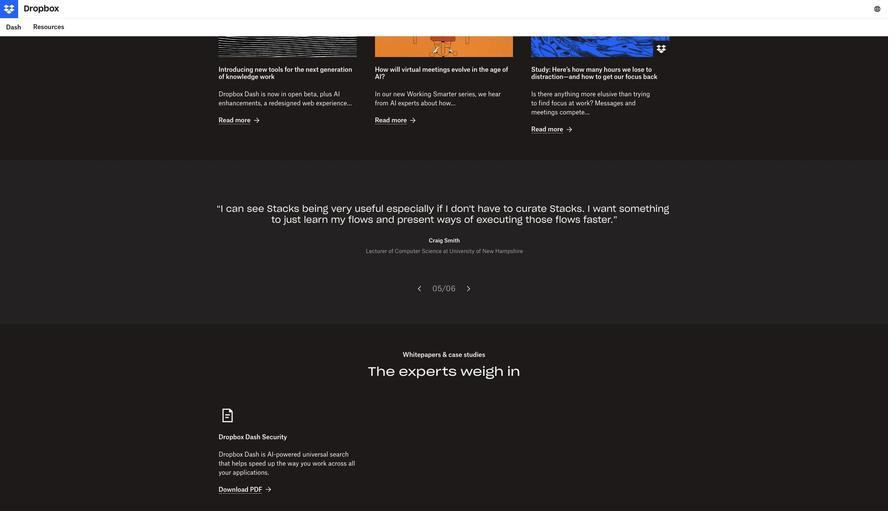 Task type: describe. For each thing, give the bounding box(es) containing it.
introducing new tools for the next generation of knowledge work
[[219, 66, 352, 81]]

2 horizontal spatial in
[[508, 364, 521, 380]]

your
[[219, 469, 231, 477]]

anything
[[555, 90, 580, 98]]

"i
[[217, 203, 223, 215]]

focus inside is there anything more elusive than trying to find focus at work? messages and meetings compete…
[[552, 100, 568, 107]]

of right lecturer
[[389, 248, 394, 255]]

learn
[[304, 214, 328, 226]]

search
[[330, 451, 349, 459]]

tools
[[269, 66, 284, 73]]

dash link
[[0, 18, 27, 36]]

science
[[422, 248, 442, 255]]

image features an abstract drawing of a face peering through an assortment of sketched geometric shapes. image
[[532, 0, 670, 57]]

to right lose
[[647, 66, 653, 73]]

enhancements,
[[219, 100, 262, 107]]

to inside is there anything more elusive than trying to find focus at work? messages and meetings compete…
[[532, 100, 537, 107]]

we inside the in our new working smarter series, we hear from ai experts about how…
[[479, 90, 487, 98]]

find
[[539, 100, 550, 107]]

open
[[288, 90, 302, 98]]

stacks
[[267, 203, 300, 215]]

dash for dropbox dash is ai-powered universal search that helps speed up the way you work across all your applications.
[[245, 451, 259, 459]]

studies
[[464, 352, 486, 359]]

new inside the introducing new tools for the next generation of knowledge work
[[255, 66, 267, 73]]

ai?
[[375, 73, 385, 81]]

lose
[[633, 66, 645, 73]]

generation
[[320, 66, 352, 73]]

curate
[[516, 203, 547, 215]]

back
[[644, 73, 658, 81]]

up
[[268, 460, 275, 468]]

more for is there anything more elusive than trying to find focus at work? messages and meetings compete…
[[548, 126, 564, 133]]

introducing
[[219, 66, 254, 73]]

read more link for enhancements,
[[219, 116, 261, 125]]

to left get
[[596, 73, 602, 81]]

distraction—and
[[532, 73, 581, 81]]

plus
[[320, 90, 332, 98]]

stacks.
[[550, 203, 585, 215]]

powered
[[276, 451, 301, 459]]

our inside "study: here's how many hours we lose to distraction—and how to get our focus back"
[[615, 73, 625, 81]]

1 vertical spatial at
[[444, 248, 448, 255]]

applications.
[[233, 469, 269, 477]]

faster."
[[584, 214, 618, 226]]

web
[[303, 100, 315, 107]]

want
[[593, 203, 617, 215]]

those
[[526, 214, 553, 226]]

dropbox for dropbox dash is now in open beta, plus ai enhancements, a redesigned web experience…
[[219, 90, 243, 98]]

more inside is there anything more elusive than trying to find focus at work? messages and meetings compete…
[[582, 90, 596, 98]]

dropbox for dropbox dash security
[[219, 434, 244, 441]]

see
[[247, 203, 264, 215]]

in inside how will virtual meetings evolve in the age of ai?
[[472, 66, 478, 73]]

evolve
[[452, 66, 471, 73]]

across
[[329, 460, 347, 468]]

a
[[264, 100, 267, 107]]

the inside the introducing new tools for the next generation of knowledge work
[[295, 66, 304, 73]]

ai inside dropbox dash is now in open beta, plus ai enhancements, a redesigned web experience…
[[334, 90, 340, 98]]

hear
[[489, 90, 501, 98]]

case
[[449, 352, 463, 359]]

elusive
[[598, 90, 618, 98]]

hampshire
[[496, 248, 523, 255]]

from
[[375, 100, 389, 107]]

very
[[331, 203, 352, 215]]

our inside the in our new working smarter series, we hear from ai experts about how…
[[382, 90, 392, 98]]

is for ai-
[[261, 451, 266, 459]]

is there anything more elusive than trying to find focus at work? messages and meetings compete…
[[532, 90, 651, 116]]

universal
[[303, 451, 328, 459]]

and inside is there anything more elusive than trying to find focus at work? messages and meetings compete…
[[626, 100, 636, 107]]

study: here's how many hours we lose to distraction—and how to get our focus back
[[532, 66, 658, 81]]

being
[[302, 203, 329, 215]]

how
[[375, 66, 389, 73]]

of inside "i can see stacks being very useful especially if i don't have to curate stacks. i want something to just learn my flows and present ways of executing those flows faster."
[[465, 214, 474, 226]]

of left new
[[476, 248, 481, 255]]

compete…
[[560, 109, 590, 116]]

whitepapers & case studies
[[403, 352, 486, 359]]

in inside dropbox dash is now in open beta, plus ai enhancements, a redesigned web experience…
[[281, 90, 287, 98]]

1 vertical spatial experts
[[399, 364, 457, 380]]

useful
[[355, 203, 384, 215]]

will
[[390, 66, 401, 73]]

1 i from the left
[[446, 203, 448, 215]]

focus inside "study: here's how many hours we lose to distraction—and how to get our focus back"
[[626, 73, 642, 81]]

in
[[375, 90, 381, 98]]

of inside how will virtual meetings evolve in the age of ai?
[[503, 66, 509, 73]]

especially
[[387, 203, 434, 215]]

trying
[[634, 90, 651, 98]]

dropbox dash is now in open beta, plus ai enhancements, a redesigned web experience…
[[219, 90, 352, 107]]

dropbox for dropbox dash is ai-powered universal search that helps speed up the way you work across all your applications.
[[219, 451, 243, 459]]

dash left resources "link"
[[6, 23, 21, 31]]

you
[[301, 460, 311, 468]]

work inside the dropbox dash is ai-powered universal search that helps speed up the way you work across all your applications.
[[313, 460, 327, 468]]

hours
[[604, 66, 621, 73]]

lecturer
[[366, 248, 387, 255]]

read for in our new working smarter series, we hear from ai experts about how…
[[375, 117, 390, 124]]

don't
[[451, 203, 475, 215]]

and inside "i can see stacks being very useful especially if i don't have to curate stacks. i want something to just learn my flows and present ways of executing those flows faster."
[[376, 214, 395, 226]]

new inside the in our new working smarter series, we hear from ai experts about how…
[[394, 90, 406, 98]]

is
[[532, 90, 537, 98]]

something
[[620, 203, 670, 215]]

2 flows from the left
[[556, 214, 581, 226]]



Task type: locate. For each thing, give the bounding box(es) containing it.
our right in
[[382, 90, 392, 98]]

and
[[626, 100, 636, 107], [376, 214, 395, 226]]

0 horizontal spatial focus
[[552, 100, 568, 107]]

computer
[[395, 248, 421, 255]]

2 vertical spatial in
[[508, 364, 521, 380]]

resources
[[33, 23, 64, 31]]

there
[[538, 90, 553, 98]]

0 horizontal spatial i
[[446, 203, 448, 215]]

0 horizontal spatial meetings
[[423, 66, 450, 73]]

1 horizontal spatial read more
[[375, 117, 407, 124]]

the left the age
[[479, 66, 489, 73]]

i left want
[[588, 203, 591, 215]]

1 horizontal spatial at
[[569, 100, 575, 107]]

dash left "security"
[[246, 434, 261, 441]]

read more down 'find'
[[532, 126, 564, 133]]

0 horizontal spatial work
[[260, 73, 275, 81]]

how left many
[[573, 66, 585, 73]]

now
[[268, 90, 280, 98]]

to down is
[[532, 100, 537, 107]]

age
[[490, 66, 501, 73]]

2 horizontal spatial read more link
[[532, 125, 574, 134]]

dash for dropbox dash security
[[246, 434, 261, 441]]

the
[[368, 364, 395, 380]]

at inside is there anything more elusive than trying to find focus at work? messages and meetings compete…
[[569, 100, 575, 107]]

to right have
[[504, 203, 513, 215]]

new
[[255, 66, 267, 73], [394, 90, 406, 98]]

in right evolve at the top right
[[472, 66, 478, 73]]

read for dropbox dash is now in open beta, plus ai enhancements, a redesigned web experience…
[[219, 117, 234, 124]]

download
[[219, 487, 249, 494]]

1 horizontal spatial in
[[472, 66, 478, 73]]

2 horizontal spatial the
[[479, 66, 489, 73]]

read more down enhancements,
[[219, 117, 251, 124]]

0 vertical spatial at
[[569, 100, 575, 107]]

university
[[450, 248, 475, 255]]

read more link for focus
[[532, 125, 574, 134]]

1 vertical spatial dropbox
[[219, 434, 244, 441]]

read more for ai
[[375, 117, 407, 124]]

focus
[[626, 73, 642, 81], [552, 100, 568, 107]]

0 horizontal spatial the
[[277, 460, 286, 468]]

of right the age
[[503, 66, 509, 73]]

my
[[331, 214, 346, 226]]

0 vertical spatial we
[[623, 66, 631, 73]]

work up now
[[260, 73, 275, 81]]

have
[[478, 203, 501, 215]]

is inside the dropbox dash is ai-powered universal search that helps speed up the way you work across all your applications.
[[261, 451, 266, 459]]

focus left back on the top right of page
[[626, 73, 642, 81]]

0 vertical spatial our
[[615, 73, 625, 81]]

beta,
[[304, 90, 319, 98]]

2 horizontal spatial read more
[[532, 126, 564, 133]]

read for is there anything more elusive than trying to find focus at work? messages and meetings compete…
[[532, 126, 547, 133]]

of inside the introducing new tools for the next generation of knowledge work
[[219, 73, 225, 81]]

1 vertical spatial new
[[394, 90, 406, 98]]

0 horizontal spatial we
[[479, 90, 487, 98]]

1 horizontal spatial meetings
[[532, 109, 558, 116]]

0 horizontal spatial read more link
[[219, 116, 261, 125]]

0 vertical spatial work
[[260, 73, 275, 81]]

we inside "study: here's how many hours we lose to distraction—and how to get our focus back"
[[623, 66, 631, 73]]

1 horizontal spatial read
[[375, 117, 390, 124]]

1 vertical spatial our
[[382, 90, 392, 98]]

focus down 'anything'
[[552, 100, 568, 107]]

1 vertical spatial is
[[261, 451, 266, 459]]

image features a sketch of a person sitting at a table with a laptop open in front of them with a cup of coffee and a plant alongside, while abstract drawings of people and objects in a patchwork pattern emerge from the laptop. image
[[375, 0, 514, 57]]

ai up experience…
[[334, 90, 340, 98]]

about
[[421, 100, 438, 107]]

1 horizontal spatial i
[[588, 203, 591, 215]]

1 horizontal spatial work
[[313, 460, 327, 468]]

1 horizontal spatial new
[[394, 90, 406, 98]]

1 horizontal spatial we
[[623, 66, 631, 73]]

we left the hear
[[479, 90, 487, 98]]

smarter
[[433, 90, 457, 98]]

is inside dropbox dash is now in open beta, plus ai enhancements, a redesigned web experience…
[[261, 90, 266, 98]]

experts
[[398, 100, 420, 107], [399, 364, 457, 380]]

&
[[443, 352, 447, 359]]

0 vertical spatial new
[[255, 66, 267, 73]]

is left ai-
[[261, 451, 266, 459]]

new left tools
[[255, 66, 267, 73]]

download pdf
[[219, 487, 263, 494]]

0 horizontal spatial in
[[281, 90, 287, 98]]

image features a linear background of wavy lines in an abstract geometric pattern. image
[[219, 0, 357, 57]]

our right get
[[615, 73, 625, 81]]

0 horizontal spatial flows
[[349, 214, 374, 226]]

i
[[446, 203, 448, 215], [588, 203, 591, 215]]

2 horizontal spatial read
[[532, 126, 547, 133]]

how
[[573, 66, 585, 73], [582, 73, 595, 81]]

the inside the dropbox dash is ai-powered universal search that helps speed up the way you work across all your applications.
[[277, 460, 286, 468]]

more down working
[[392, 117, 407, 124]]

0 horizontal spatial new
[[255, 66, 267, 73]]

0 horizontal spatial ai
[[334, 90, 340, 98]]

weigh
[[461, 364, 504, 380]]

for
[[285, 66, 293, 73]]

in our new working smarter series, we hear from ai experts about how…
[[375, 90, 501, 107]]

of left knowledge
[[219, 73, 225, 81]]

the experts weigh in
[[368, 364, 521, 380]]

read more link for ai
[[375, 116, 418, 125]]

more up work?
[[582, 90, 596, 98]]

0 horizontal spatial our
[[382, 90, 392, 98]]

1 vertical spatial ai
[[390, 100, 397, 107]]

more for dropbox dash is now in open beta, plus ai enhancements, a redesigned web experience…
[[235, 117, 251, 124]]

at up compete…
[[569, 100, 575, 107]]

read more for enhancements,
[[219, 117, 251, 124]]

how left get
[[582, 73, 595, 81]]

0 horizontal spatial and
[[376, 214, 395, 226]]

0 horizontal spatial at
[[444, 248, 448, 255]]

1 vertical spatial work
[[313, 460, 327, 468]]

work down universal
[[313, 460, 327, 468]]

all
[[349, 460, 355, 468]]

experts down whitepapers
[[399, 364, 457, 380]]

the right for
[[295, 66, 304, 73]]

read more link down 'find'
[[532, 125, 574, 134]]

ai-
[[268, 451, 276, 459]]

read more
[[219, 117, 251, 124], [375, 117, 407, 124], [532, 126, 564, 133]]

read more link down from
[[375, 116, 418, 125]]

speed
[[249, 460, 266, 468]]

meetings inside how will virtual meetings evolve in the age of ai?
[[423, 66, 450, 73]]

lecturer of computer science at university of new hampshire
[[366, 248, 523, 255]]

read more down from
[[375, 117, 407, 124]]

0 vertical spatial experts
[[398, 100, 420, 107]]

1 vertical spatial in
[[281, 90, 287, 98]]

ai
[[334, 90, 340, 98], [390, 100, 397, 107]]

read down 'find'
[[532, 126, 547, 133]]

how…
[[439, 100, 456, 107]]

way
[[288, 460, 299, 468]]

more for in our new working smarter series, we hear from ai experts about how…
[[392, 117, 407, 124]]

2 is from the top
[[261, 451, 266, 459]]

ways
[[437, 214, 462, 226]]

0 vertical spatial is
[[261, 90, 266, 98]]

dropbox inside the dropbox dash is ai-powered universal search that helps speed up the way you work across all your applications.
[[219, 451, 243, 459]]

pdf
[[250, 487, 263, 494]]

dropbox dash security
[[219, 434, 287, 441]]

1 horizontal spatial our
[[615, 73, 625, 81]]

of right "ways"
[[465, 214, 474, 226]]

1 horizontal spatial focus
[[626, 73, 642, 81]]

if
[[437, 203, 443, 215]]

0 vertical spatial ai
[[334, 90, 340, 98]]

2 i from the left
[[588, 203, 591, 215]]

05/06
[[433, 284, 456, 294]]

0 horizontal spatial read more
[[219, 117, 251, 124]]

1 horizontal spatial flows
[[556, 214, 581, 226]]

meetings inside is there anything more elusive than trying to find focus at work? messages and meetings compete…
[[532, 109, 558, 116]]

dash for dropbox dash is now in open beta, plus ai enhancements, a redesigned web experience…
[[245, 90, 259, 98]]

1 vertical spatial focus
[[552, 100, 568, 107]]

dash up the speed
[[245, 451, 259, 459]]

1 horizontal spatial the
[[295, 66, 304, 73]]

and left present
[[376, 214, 395, 226]]

series,
[[459, 90, 477, 98]]

dash inside the dropbox dash is ai-powered universal search that helps speed up the way you work across all your applications.
[[245, 451, 259, 459]]

redesigned
[[269, 100, 301, 107]]

work
[[260, 73, 275, 81], [313, 460, 327, 468]]

many
[[587, 66, 603, 73]]

flows
[[349, 214, 374, 226], [556, 214, 581, 226]]

read
[[219, 117, 234, 124], [375, 117, 390, 124], [532, 126, 547, 133]]

1 horizontal spatial and
[[626, 100, 636, 107]]

1 dropbox from the top
[[219, 90, 243, 98]]

in right weigh
[[508, 364, 521, 380]]

more
[[582, 90, 596, 98], [235, 117, 251, 124], [392, 117, 407, 124], [548, 126, 564, 133]]

1 flows from the left
[[349, 214, 374, 226]]

than
[[619, 90, 632, 98]]

work?
[[576, 100, 594, 107]]

3 dropbox from the top
[[219, 451, 243, 459]]

read more link down enhancements,
[[219, 116, 261, 125]]

more down compete…
[[548, 126, 564, 133]]

in up redesigned
[[281, 90, 287, 98]]

dropbox inside dropbox dash is now in open beta, plus ai enhancements, a redesigned web experience…
[[219, 90, 243, 98]]

dash inside dropbox dash is now in open beta, plus ai enhancements, a redesigned web experience…
[[245, 90, 259, 98]]

i right the if
[[446, 203, 448, 215]]

2 dropbox from the top
[[219, 434, 244, 441]]

new
[[483, 248, 494, 255]]

2 vertical spatial dropbox
[[219, 451, 243, 459]]

executing
[[477, 214, 523, 226]]

dropbox dash is ai-powered universal search that helps speed up the way you work across all your applications.
[[219, 451, 355, 477]]

more down enhancements,
[[235, 117, 251, 124]]

1 vertical spatial and
[[376, 214, 395, 226]]

virtual
[[402, 66, 421, 73]]

1 horizontal spatial read more link
[[375, 116, 418, 125]]

dash
[[6, 23, 21, 31], [245, 90, 259, 98], [246, 434, 261, 441], [245, 451, 259, 459]]

dropbox
[[219, 90, 243, 98], [219, 434, 244, 441], [219, 451, 243, 459]]

meetings down 'find'
[[532, 109, 558, 116]]

1 horizontal spatial ai
[[390, 100, 397, 107]]

0 vertical spatial dropbox
[[219, 90, 243, 98]]

whitepapers
[[403, 352, 441, 359]]

0 vertical spatial in
[[472, 66, 478, 73]]

is up a
[[261, 90, 266, 98]]

just
[[284, 214, 301, 226]]

0 vertical spatial meetings
[[423, 66, 450, 73]]

the inside how will virtual meetings evolve in the age of ai?
[[479, 66, 489, 73]]

read down from
[[375, 117, 390, 124]]

work inside the introducing new tools for the next generation of knowledge work
[[260, 73, 275, 81]]

ai right from
[[390, 100, 397, 107]]

1 vertical spatial meetings
[[532, 109, 558, 116]]

dash up enhancements,
[[245, 90, 259, 98]]

of
[[503, 66, 509, 73], [219, 73, 225, 81], [465, 214, 474, 226], [389, 248, 394, 255], [476, 248, 481, 255]]

we left lose
[[623, 66, 631, 73]]

to
[[647, 66, 653, 73], [596, 73, 602, 81], [532, 100, 537, 107], [504, 203, 513, 215], [272, 214, 281, 226]]

experts inside the in our new working smarter series, we hear from ai experts about how…
[[398, 100, 420, 107]]

experience…
[[316, 100, 352, 107]]

the right up
[[277, 460, 286, 468]]

"i can see stacks being very useful especially if i don't have to curate stacks. i want something to just learn my flows and present ways of executing those flows faster."
[[217, 203, 670, 226]]

new left working
[[394, 90, 406, 98]]

the
[[295, 66, 304, 73], [479, 66, 489, 73], [277, 460, 286, 468]]

ai inside the in our new working smarter series, we hear from ai experts about how…
[[390, 100, 397, 107]]

meetings left evolve at the top right
[[423, 66, 450, 73]]

at down craig smith
[[444, 248, 448, 255]]

flows right my
[[349, 214, 374, 226]]

experts down working
[[398, 100, 420, 107]]

can
[[226, 203, 244, 215]]

at
[[569, 100, 575, 107], [444, 248, 448, 255]]

read down enhancements,
[[219, 117, 234, 124]]

is for now
[[261, 90, 266, 98]]

to left 'just'
[[272, 214, 281, 226]]

study:
[[532, 66, 551, 73]]

0 vertical spatial focus
[[626, 73, 642, 81]]

0 vertical spatial and
[[626, 100, 636, 107]]

1 vertical spatial we
[[479, 90, 487, 98]]

flows right those
[[556, 214, 581, 226]]

download pdf link
[[219, 486, 273, 495]]

smith
[[445, 238, 460, 244]]

and down than
[[626, 100, 636, 107]]

0 horizontal spatial read
[[219, 117, 234, 124]]

here's
[[553, 66, 571, 73]]

knowledge
[[226, 73, 259, 81]]

read more for focus
[[532, 126, 564, 133]]

1 is from the top
[[261, 90, 266, 98]]

get
[[603, 73, 613, 81]]

present
[[398, 214, 434, 226]]



Task type: vqa. For each thing, say whether or not it's contained in the screenshot.
get more space icon
no



